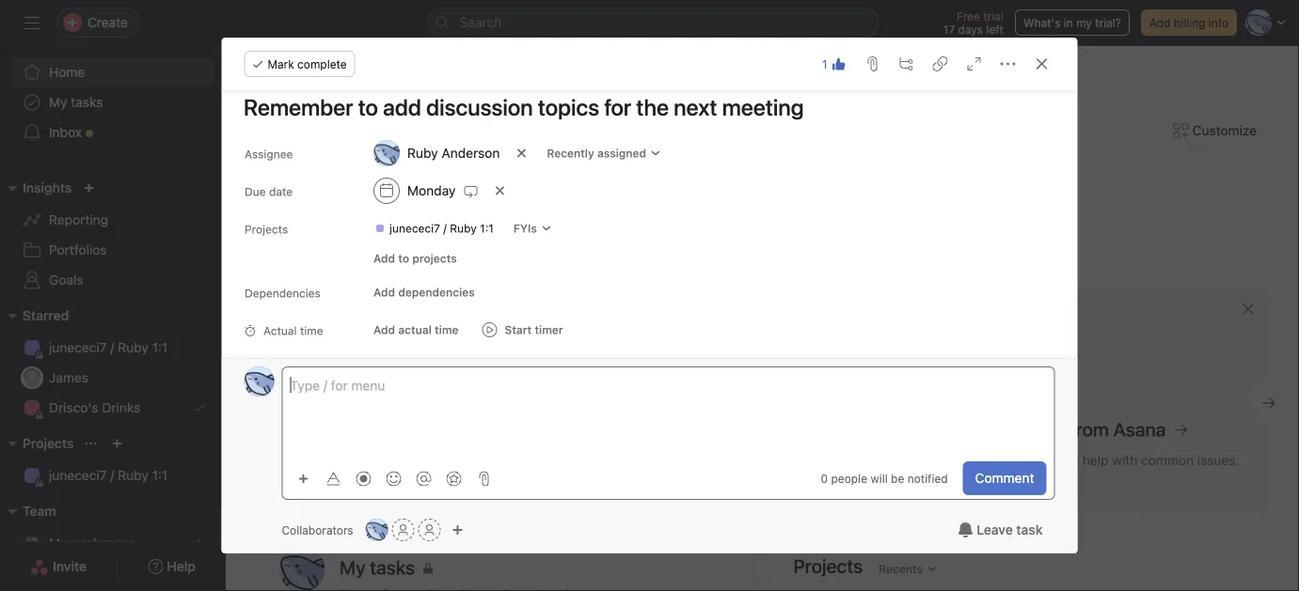 Task type: locate. For each thing, give the bounding box(es) containing it.
projects down 0
[[793, 555, 863, 578]]

assignee
[[244, 148, 292, 161]]

2 vertical spatial 1:1
[[152, 468, 168, 483]]

junececi7 / ruby 1:1 link up teams 'element'
[[11, 461, 214, 491]]

recently
[[546, 147, 594, 160]]

ruby inside starred element
[[118, 340, 148, 356]]

to for projects
[[398, 252, 409, 265]]

inbox
[[49, 125, 82, 140]]

0 vertical spatial junececi7 / ruby 1:1 link
[[366, 219, 501, 238]]

left
[[986, 23, 1004, 36]]

junececi7 up add to projects
[[389, 222, 440, 235]]

ruby inside projects element
[[118, 468, 148, 483]]

projects inside remember to add discussion topics for the next meeting dialog
[[244, 223, 288, 236]]

toolbar
[[290, 465, 497, 492]]

add to projects button
[[364, 246, 465, 272]]

1 vertical spatial junececi7 / ruby 1:1
[[49, 340, 168, 356]]

scroll card carousel right image
[[1261, 396, 1276, 411]]

my left tasks
[[49, 95, 67, 110]]

1 vertical spatial junececi7
[[49, 340, 107, 356]]

people
[[831, 473, 867, 486]]

due
[[244, 185, 265, 198]]

/ inside projects element
[[110, 468, 114, 483]]

inbox link
[[11, 118, 214, 148]]

0 vertical spatial my
[[49, 95, 67, 110]]

2 vertical spatial ra
[[292, 561, 312, 579]]

1 vertical spatial my
[[49, 536, 67, 551]]

comment
[[975, 471, 1034, 486]]

copy task link image
[[933, 56, 948, 71]]

time
[[434, 324, 458, 337], [300, 325, 323, 338]]

invite
[[53, 559, 87, 575]]

0 vertical spatial 1:1
[[479, 222, 493, 235]]

junececi7 / ruby 1:1
[[389, 222, 493, 235], [49, 340, 168, 356], [49, 468, 168, 483]]

add dependencies
[[373, 286, 474, 299]]

0 vertical spatial /
[[443, 222, 446, 235]]

1:1 inside projects element
[[152, 468, 168, 483]]

drisco's drinks
[[49, 400, 140, 416]]

collaborators
[[282, 524, 353, 537]]

junececi7 / ruby 1:1 link up projects
[[366, 219, 501, 238]]

projects down drisco's
[[23, 436, 74, 452]]

add down get started
[[373, 286, 395, 299]]

add or remove collaborators image
[[452, 525, 463, 536]]

2 vertical spatial projects
[[793, 555, 863, 578]]

billing
[[1174, 16, 1205, 29]]

drinks
[[102, 400, 140, 416]]

junececi7 up james
[[49, 340, 107, 356]]

recently assigned
[[546, 147, 646, 160]]

projects for steps to get started
[[793, 555, 863, 578]]

clear due date image
[[494, 185, 505, 197]]

2 vertical spatial ra button
[[279, 547, 325, 592]]

projects
[[244, 223, 288, 236], [23, 436, 74, 452], [793, 555, 863, 578]]

days
[[958, 23, 983, 36]]

1:1 up 'drisco's drinks' link
[[152, 340, 168, 356]]

my up "invite"
[[49, 536, 67, 551]]

add left actual
[[373, 324, 395, 337]]

add inside add actual time 'dropdown button'
[[373, 324, 395, 337]]

drisco's drinks link
[[11, 393, 214, 423]]

2 my from the top
[[49, 536, 67, 551]]

to right steps
[[309, 249, 326, 271]]

recently assigned button
[[538, 140, 669, 166]]

junececi7 / ruby 1:1 up projects
[[389, 222, 493, 235]]

2 vertical spatial /
[[110, 468, 114, 483]]

formatting image
[[326, 472, 341, 487]]

add dependencies button
[[364, 279, 483, 306]]

0 vertical spatial projects
[[244, 223, 288, 236]]

steps
[[256, 249, 305, 271]]

anderson
[[441, 145, 499, 161]]

junececi7 / ruby 1:1 link inside starred element
[[11, 333, 214, 363]]

0 horizontal spatial projects
[[23, 436, 74, 452]]

0 horizontal spatial ra
[[252, 375, 267, 388]]

mark complete button
[[244, 51, 355, 77]]

1 vertical spatial ra button
[[366, 519, 388, 542]]

1 button
[[816, 51, 852, 77]]

/ up 'drisco's drinks' link
[[110, 340, 114, 356]]

1
[[822, 57, 827, 71]]

toolbar inside remember to add discussion topics for the next meeting dialog
[[290, 465, 497, 492]]

1:1
[[479, 222, 493, 235], [152, 340, 168, 356], [152, 468, 168, 483]]

junececi7 / ruby 1:1 link
[[366, 219, 501, 238], [11, 333, 214, 363], [11, 461, 214, 491]]

portfolios
[[49, 242, 107, 258]]

1:1 up teams 'element'
[[152, 468, 168, 483]]

my tasks link
[[340, 555, 731, 582]]

ra button down collaborators
[[279, 547, 325, 592]]

team button
[[0, 500, 56, 523]]

fyis button
[[505, 215, 560, 242]]

ra button down actual
[[244, 367, 274, 397]]

complete
[[297, 57, 347, 71]]

info
[[1209, 16, 1228, 29]]

add inside add dependencies button
[[373, 286, 395, 299]]

junececi7 / ruby 1:1 inside projects element
[[49, 468, 168, 483]]

my
[[1076, 16, 1092, 29]]

0 horizontal spatial time
[[300, 325, 323, 338]]

reporting link
[[11, 205, 214, 235]]

my workspace link
[[11, 529, 214, 559]]

trial
[[983, 9, 1004, 23]]

ra button
[[244, 367, 274, 397], [366, 519, 388, 542], [279, 547, 325, 592]]

good
[[622, 160, 693, 196]]

junececi7 down projects dropdown button
[[49, 468, 107, 483]]

2 horizontal spatial ra
[[369, 524, 384, 537]]

add inside "add billing info" button
[[1149, 16, 1171, 29]]

date
[[269, 185, 292, 198]]

0 vertical spatial junececi7
[[389, 222, 440, 235]]

remove assignee image
[[515, 148, 527, 159]]

add left projects
[[373, 252, 395, 265]]

junececi7 / ruby 1:1 up teams 'element'
[[49, 468, 168, 483]]

0 vertical spatial ra
[[252, 375, 267, 388]]

trial?
[[1095, 16, 1121, 29]]

1:1 left the fyis
[[479, 222, 493, 235]]

add actual time
[[373, 324, 458, 337]]

0
[[821, 473, 828, 486]]

0 horizontal spatial ra button
[[244, 367, 274, 397]]

1 my from the top
[[49, 95, 67, 110]]

1 vertical spatial projects
[[23, 436, 74, 452]]

ja
[[26, 372, 38, 385]]

team
[[23, 504, 56, 519]]

junececi7 / ruby 1:1 link inside projects element
[[11, 461, 214, 491]]

to inside button
[[398, 252, 409, 265]]

0 vertical spatial ra button
[[244, 367, 274, 397]]

junececi7 / ruby 1:1 link inside main content
[[366, 219, 501, 238]]

ra down collaborators
[[292, 561, 312, 579]]

monday
[[407, 183, 455, 198]]

1 horizontal spatial projects
[[244, 223, 288, 236]]

1 vertical spatial 1:1
[[152, 340, 168, 356]]

insights button
[[0, 177, 72, 199]]

start
[[504, 324, 531, 337]]

emoji image
[[386, 472, 401, 487]]

add billing info button
[[1141, 9, 1237, 36]]

be
[[891, 473, 904, 486]]

ra
[[252, 375, 267, 388], [369, 524, 384, 537], [292, 561, 312, 579]]

/ up teams 'element'
[[110, 468, 114, 483]]

add for add billing info
[[1149, 16, 1171, 29]]

add inside add to projects button
[[373, 252, 395, 265]]

junececi7 / ruby 1:1 up james
[[49, 340, 168, 356]]

2 vertical spatial junececi7 / ruby 1:1 link
[[11, 461, 214, 491]]

goals link
[[11, 265, 214, 295]]

ra down actual
[[252, 375, 267, 388]]

1 horizontal spatial time
[[434, 324, 458, 337]]

to
[[309, 249, 326, 271], [398, 252, 409, 265]]

more actions for this task image
[[1000, 56, 1015, 71]]

junececi7 / ruby 1:1 inside remember to add discussion topics for the next meeting dialog
[[389, 222, 493, 235]]

0 people will be notified
[[821, 473, 948, 486]]

1 horizontal spatial to
[[398, 252, 409, 265]]

/ up projects
[[443, 222, 446, 235]]

dependencies
[[398, 286, 474, 299]]

2 horizontal spatial ra button
[[366, 519, 388, 542]]

my inside teams 'element'
[[49, 536, 67, 551]]

ra up my tasks
[[369, 524, 384, 537]]

1 vertical spatial ra
[[369, 524, 384, 537]]

2 vertical spatial junececi7 / ruby 1:1
[[49, 468, 168, 483]]

my inside global element
[[49, 95, 67, 110]]

junececi7 / ruby 1:1 inside starred element
[[49, 340, 168, 356]]

ra button up my tasks
[[366, 519, 388, 542]]

main content
[[231, 33, 1076, 592]]

1 horizontal spatial ra
[[292, 561, 312, 579]]

junececi7 / ruby 1:1 link up james
[[11, 333, 214, 363]]

attachments: add a file to this task, remember to add discussion topics for the next meeting image
[[865, 56, 880, 71]]

my tasks
[[49, 95, 103, 110]]

time inside 'dropdown button'
[[434, 324, 458, 337]]

projects button
[[0, 433, 74, 455]]

ruby anderson
[[407, 145, 499, 161]]

junececi7
[[389, 222, 440, 235], [49, 340, 107, 356], [49, 468, 107, 483]]

0 horizontal spatial to
[[309, 249, 326, 271]]

full screen image
[[967, 56, 982, 71]]

0 vertical spatial junececi7 / ruby 1:1
[[389, 222, 493, 235]]

leave task
[[977, 523, 1043, 538]]

add left billing
[[1149, 16, 1171, 29]]

to left projects
[[398, 252, 409, 265]]

1 vertical spatial /
[[110, 340, 114, 356]]

2 horizontal spatial projects
[[793, 555, 863, 578]]

appreciations image
[[446, 472, 461, 487]]

teams element
[[0, 495, 226, 563]]

record a video image
[[356, 472, 371, 487]]

/ inside starred element
[[110, 340, 114, 356]]

customize
[[1192, 123, 1257, 138]]

projects up steps
[[244, 223, 288, 236]]

1 vertical spatial junececi7 / ruby 1:1 link
[[11, 333, 214, 363]]

—
[[372, 362, 380, 373]]

my
[[49, 95, 67, 110], [49, 536, 67, 551]]

my for my tasks
[[49, 95, 67, 110]]

2 vertical spatial junececi7
[[49, 468, 107, 483]]



Task type: vqa. For each thing, say whether or not it's contained in the screenshot.
"objective"
no



Task type: describe. For each thing, give the bounding box(es) containing it.
junececi7 inside projects element
[[49, 468, 107, 483]]

invite button
[[18, 550, 99, 584]]

actual
[[398, 324, 431, 337]]

good afternoon, ruby
[[622, 160, 903, 196]]

Task Name text field
[[231, 86, 1055, 129]]

junececi7 inside remember to add discussion topics for the next meeting dialog
[[389, 222, 440, 235]]

add for add actual time
[[373, 324, 395, 337]]

leave task button
[[946, 514, 1055, 547]]

insights element
[[0, 171, 226, 299]]

leave
[[977, 523, 1013, 538]]

tasks
[[71, 95, 103, 110]]

monday button
[[364, 174, 486, 208]]

1:1 inside remember to add discussion topics for the next meeting dialog
[[479, 222, 493, 235]]

1:1 inside starred element
[[152, 340, 168, 356]]

my for my workspace
[[49, 536, 67, 551]]

timer
[[534, 324, 563, 337]]

steps to get started
[[256, 249, 423, 271]]

/ inside remember to add discussion topics for the next meeting dialog
[[443, 222, 446, 235]]

projects element
[[0, 427, 226, 495]]

projects inside dropdown button
[[23, 436, 74, 452]]

search
[[460, 15, 502, 30]]

drisco's
[[49, 400, 98, 416]]

will
[[870, 473, 888, 486]]

add actual time button
[[364, 317, 467, 343]]

assigned
[[597, 147, 646, 160]]

remember to add discussion topics for the next meeting dialog
[[222, 33, 1077, 592]]

to for get started
[[309, 249, 326, 271]]

hide sidebar image
[[24, 15, 40, 30]]

17
[[943, 23, 955, 36]]

dependencies
[[244, 287, 320, 300]]

start timer button
[[474, 317, 570, 343]]

ruby anderson button
[[364, 136, 508, 170]]

starred element
[[0, 299, 226, 427]]

what's in my trial?
[[1023, 16, 1121, 29]]

what's
[[1023, 16, 1061, 29]]

add subtask image
[[899, 56, 914, 71]]

free trial 17 days left
[[943, 9, 1004, 36]]

due date
[[244, 185, 292, 198]]

1 horizontal spatial ra button
[[279, 547, 325, 592]]

mark complete
[[268, 57, 347, 71]]

insert an object image
[[298, 474, 309, 485]]

comment button
[[963, 462, 1046, 496]]

customize button
[[1161, 114, 1269, 148]]

main content containing ruby anderson
[[231, 33, 1076, 592]]

search list box
[[428, 8, 879, 38]]

starred
[[23, 308, 69, 324]]

portfolios link
[[11, 235, 214, 265]]

start timer
[[504, 324, 563, 337]]

task
[[1016, 523, 1043, 538]]

actual time
[[263, 325, 323, 338]]

actual
[[263, 325, 296, 338]]

in
[[1064, 16, 1073, 29]]

my tasks link
[[11, 87, 214, 118]]

home link
[[11, 57, 214, 87]]

get started
[[330, 249, 423, 271]]

add for add dependencies
[[373, 286, 395, 299]]

search button
[[428, 8, 879, 38]]

reporting
[[49, 212, 108, 228]]

starred button
[[0, 305, 69, 327]]

james
[[49, 370, 88, 386]]

attach a file or paste an image image
[[476, 472, 491, 487]]

insights
[[23, 180, 72, 196]]

my tasks
[[340, 557, 415, 579]]

projects for assignee
[[244, 223, 288, 236]]

ruby inside ruby anderson dropdown button
[[407, 145, 438, 161]]

free
[[957, 9, 980, 23]]

— button
[[364, 355, 477, 381]]

goals
[[49, 272, 83, 288]]

add for add to projects
[[373, 252, 395, 265]]

junececi7 inside starred element
[[49, 340, 107, 356]]

global element
[[0, 46, 226, 159]]

add billing info
[[1149, 16, 1228, 29]]

afternoon,
[[700, 160, 830, 196]]

my workspace
[[49, 536, 136, 551]]

collapse task pane image
[[1034, 56, 1049, 71]]

notified
[[907, 473, 948, 486]]

at mention image
[[416, 472, 431, 487]]

what's in my trial? button
[[1015, 9, 1130, 36]]

mark
[[268, 57, 294, 71]]

projects
[[412, 252, 456, 265]]

repeats image
[[463, 183, 478, 198]]

add to projects
[[373, 252, 456, 265]]

home
[[49, 64, 85, 80]]



